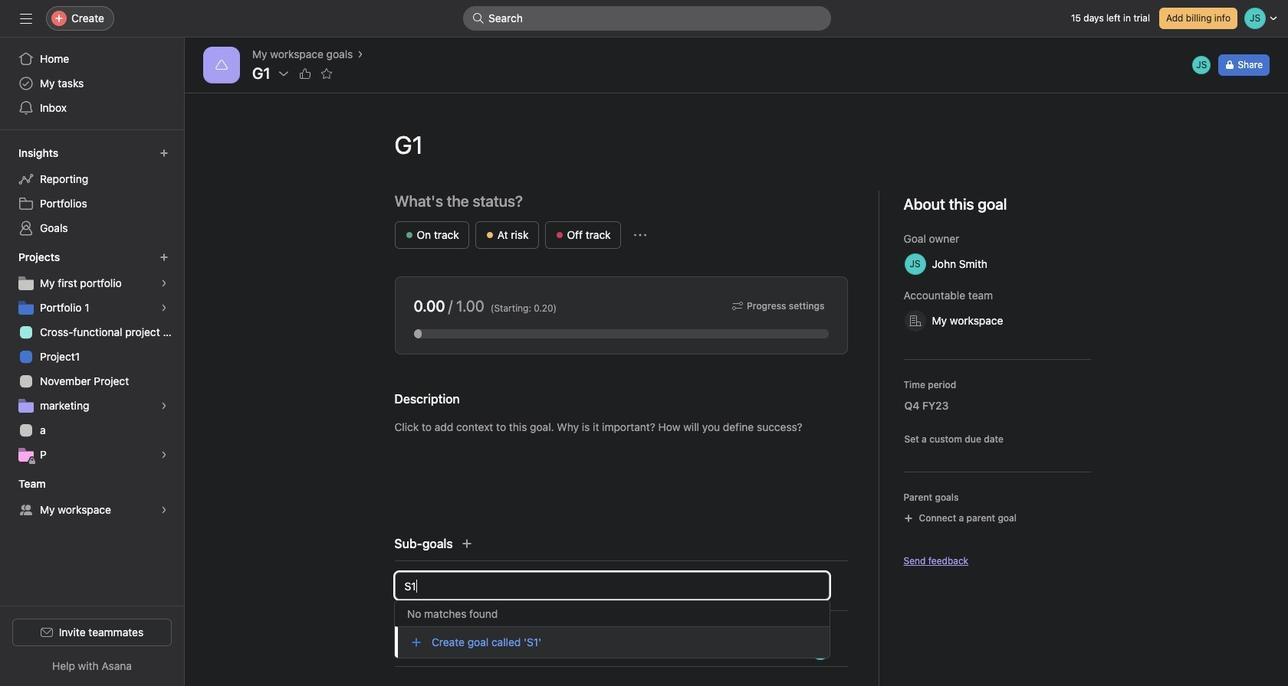 Task type: describe. For each thing, give the bounding box(es) containing it.
prominent image
[[472, 12, 485, 25]]

add goal image
[[461, 538, 473, 551]]

see details, marketing image
[[159, 402, 169, 411]]

teams element
[[0, 471, 184, 526]]

Goal name text field
[[382, 117, 1091, 173]]

1 vertical spatial list box
[[395, 602, 830, 659]]

Start typing the name of a goal text field
[[394, 573, 829, 600]]

see details, p image
[[159, 451, 169, 460]]

global element
[[0, 38, 184, 130]]

show options image
[[278, 67, 290, 80]]

hide sidebar image
[[20, 12, 32, 25]]

new insights image
[[159, 149, 169, 158]]

see details, my workspace image
[[159, 506, 169, 515]]

insights element
[[0, 140, 184, 244]]



Task type: locate. For each thing, give the bounding box(es) containing it.
new project or portfolio image
[[159, 253, 169, 262]]

list box
[[463, 6, 831, 31], [395, 602, 830, 659]]

projects element
[[0, 244, 184, 471]]

see details, portfolio 1 image
[[159, 304, 169, 313]]

option
[[395, 627, 830, 659]]

see details, my first portfolio image
[[159, 279, 169, 288]]

0 vertical spatial list box
[[463, 6, 831, 31]]

add to starred image
[[321, 67, 333, 80]]

toggle owner popover image
[[811, 643, 829, 661]]

0 likes. click to like this task image
[[299, 67, 312, 80]]



Task type: vqa. For each thing, say whether or not it's contained in the screenshot.
CONTACT
no



